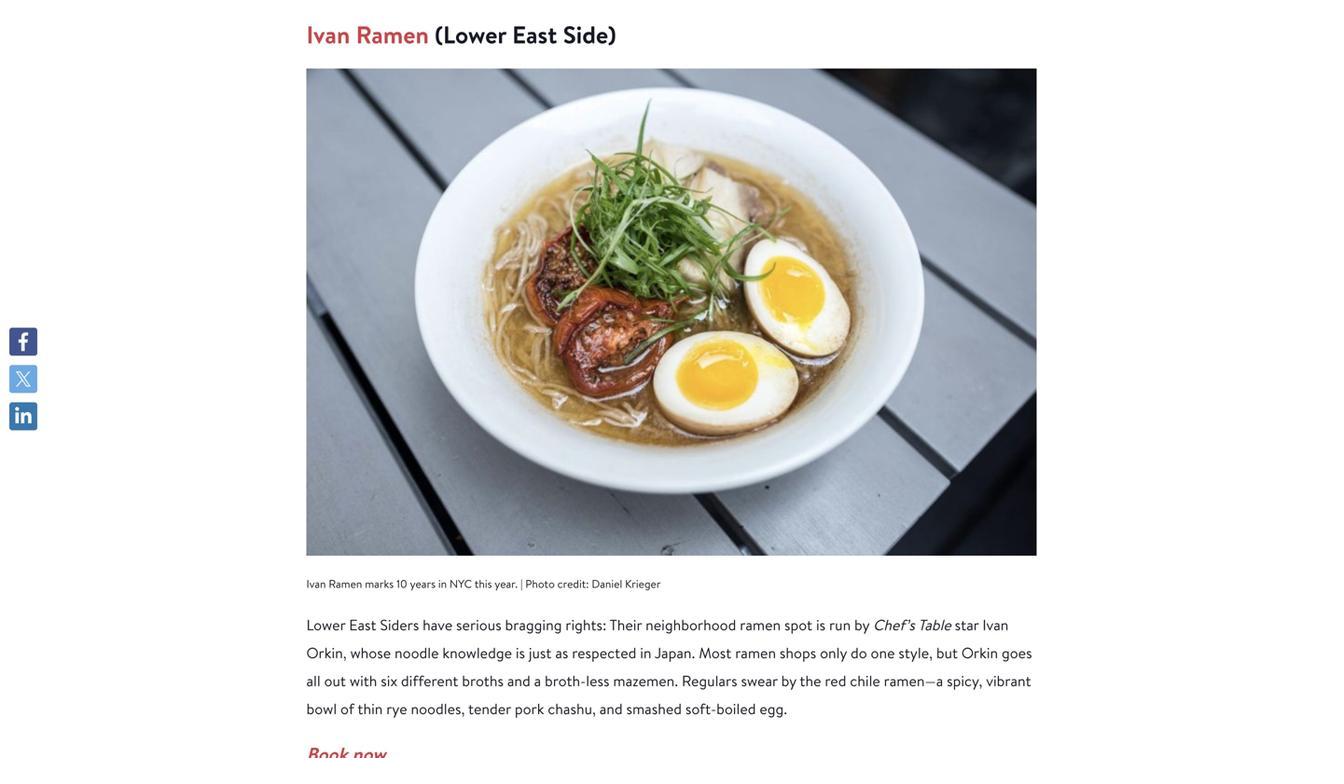 Task type: describe. For each thing, give the bounding box(es) containing it.
by inside star ivan orkin, whose noodle knowledge is just as respected in japan. most ramen shops only do one style, but orkin goes all out with six different broths and a broth-less mazemen. regulars swear by the red chile ramen—a spicy, vibrant bowl of thin rye noodles, tender pork chashu, and smashed soft-boiled egg.
[[781, 671, 796, 691]]

lower
[[306, 615, 345, 635]]

thin
[[358, 699, 383, 719]]

marks
[[365, 576, 394, 591]]

rights:
[[565, 615, 607, 635]]

pork
[[515, 699, 544, 719]]

nyc
[[450, 576, 472, 591]]

chashu,
[[548, 699, 596, 719]]

|
[[520, 576, 523, 591]]

broth-
[[545, 671, 586, 691]]

bragging
[[505, 615, 562, 635]]

chef's
[[873, 615, 915, 635]]

goes
[[1002, 643, 1032, 663]]

noodle
[[395, 643, 439, 663]]

bowl
[[306, 699, 337, 719]]

one
[[871, 643, 895, 663]]

a bowl of ramen with roasted tomatoes, an egg, and scallions at nyc restaurant ivan ramen image
[[306, 69, 1037, 556]]

table
[[918, 615, 951, 635]]

boiled
[[716, 699, 756, 719]]

orkin
[[961, 643, 998, 663]]

credit:
[[557, 576, 589, 591]]

only
[[820, 643, 847, 663]]

serious
[[456, 615, 501, 635]]

whose
[[350, 643, 391, 663]]

lower east siders have serious bragging rights: their neighborhood ramen spot is run by chef's table
[[306, 615, 951, 635]]

japan.
[[655, 643, 695, 663]]

facebook f image
[[14, 333, 33, 351]]

regulars
[[682, 671, 737, 691]]

(lower
[[435, 18, 506, 52]]

the
[[800, 671, 821, 691]]

style,
[[898, 643, 933, 663]]

out
[[324, 671, 346, 691]]

but
[[936, 643, 958, 663]]

1 horizontal spatial by
[[854, 615, 869, 635]]

of
[[340, 699, 354, 719]]

star ivan orkin, whose noodle knowledge is just as respected in japan. most ramen shops only do one style, but orkin goes all out with six different broths and a broth-less mazemen. regulars swear by the red chile ramen—a spicy, vibrant bowl of thin rye noodles, tender pork chashu, and smashed soft-boiled egg.
[[306, 615, 1032, 719]]

siders
[[380, 615, 419, 635]]

their
[[610, 615, 642, 635]]

ramen for (lower
[[356, 18, 429, 52]]

just
[[529, 643, 552, 663]]

this
[[475, 576, 492, 591]]

respected
[[572, 643, 636, 663]]

ramen—a
[[884, 671, 943, 691]]

ivan for ivan ramen (lower east side)
[[306, 18, 350, 52]]

spicy,
[[947, 671, 982, 691]]

years
[[410, 576, 436, 591]]

broths
[[462, 671, 504, 691]]

as
[[555, 643, 568, 663]]

knowledge
[[442, 643, 512, 663]]



Task type: vqa. For each thing, say whether or not it's contained in the screenshot.
FIELD at top
no



Task type: locate. For each thing, give the bounding box(es) containing it.
linkedin in image
[[14, 407, 33, 426]]

1 vertical spatial by
[[781, 671, 796, 691]]

0 vertical spatial ramen
[[356, 18, 429, 52]]

ramen up swear
[[735, 643, 776, 663]]

mazemen.
[[613, 671, 678, 691]]

0 vertical spatial east
[[512, 18, 557, 52]]

all
[[306, 671, 321, 691]]

is inside star ivan orkin, whose noodle knowledge is just as respected in japan. most ramen shops only do one style, but orkin goes all out with six different broths and a broth-less mazemen. regulars swear by the red chile ramen—a spicy, vibrant bowl of thin rye noodles, tender pork chashu, and smashed soft-boiled egg.
[[516, 643, 525, 663]]

swear
[[741, 671, 778, 691]]

0 vertical spatial is
[[816, 615, 826, 635]]

10
[[396, 576, 407, 591]]

1 vertical spatial and
[[599, 699, 623, 719]]

and
[[507, 671, 530, 691], [599, 699, 623, 719]]

shops
[[780, 643, 816, 663]]

in left nyc
[[438, 576, 447, 591]]

is
[[816, 615, 826, 635], [516, 643, 525, 663]]

ivan ramen marks 10 years in nyc this year. | photo credit: daniel krieger
[[306, 576, 661, 591]]

0 vertical spatial in
[[438, 576, 447, 591]]

in inside star ivan orkin, whose noodle knowledge is just as respected in japan. most ramen shops only do one style, but orkin goes all out with six different broths and a broth-less mazemen. regulars swear by the red chile ramen—a spicy, vibrant bowl of thin rye noodles, tender pork chashu, and smashed soft-boiled egg.
[[640, 643, 652, 663]]

0 vertical spatial by
[[854, 615, 869, 635]]

1 vertical spatial in
[[640, 643, 652, 663]]

spot
[[784, 615, 812, 635]]

rye
[[386, 699, 407, 719]]

1 vertical spatial ramen
[[735, 643, 776, 663]]

a
[[534, 671, 541, 691]]

in up mazemen. on the bottom of page
[[640, 643, 652, 663]]

0 horizontal spatial and
[[507, 671, 530, 691]]

0 horizontal spatial is
[[516, 643, 525, 663]]

smashed
[[626, 699, 682, 719]]

ivan ramen link
[[306, 18, 429, 52]]

vibrant
[[986, 671, 1031, 691]]

1 horizontal spatial east
[[512, 18, 557, 52]]

ramen
[[356, 18, 429, 52], [329, 576, 362, 591]]

chile
[[850, 671, 880, 691]]

ramen left 'marks'
[[329, 576, 362, 591]]

most
[[699, 643, 732, 663]]

and down less
[[599, 699, 623, 719]]

have
[[423, 615, 453, 635]]

ramen left '(lower'
[[356, 18, 429, 52]]

do
[[851, 643, 867, 663]]

2 vertical spatial ivan
[[983, 615, 1009, 635]]

ivan ramen (lower east side)
[[306, 18, 616, 52]]

is left "run"
[[816, 615, 826, 635]]

ramen
[[740, 615, 781, 635], [735, 643, 776, 663]]

photo
[[525, 576, 555, 591]]

0 vertical spatial ivan
[[306, 18, 350, 52]]

east up the "whose"
[[349, 615, 376, 635]]

1 vertical spatial ivan
[[306, 576, 326, 591]]

0 vertical spatial and
[[507, 671, 530, 691]]

less
[[586, 671, 610, 691]]

by
[[854, 615, 869, 635], [781, 671, 796, 691]]

six
[[381, 671, 397, 691]]

tender
[[468, 699, 511, 719]]

east left side)
[[512, 18, 557, 52]]

0 vertical spatial ramen
[[740, 615, 781, 635]]

red
[[825, 671, 846, 691]]

ramen for marks
[[329, 576, 362, 591]]

1 vertical spatial east
[[349, 615, 376, 635]]

with
[[350, 671, 377, 691]]

soft-
[[685, 699, 716, 719]]

by left the
[[781, 671, 796, 691]]

different
[[401, 671, 458, 691]]

star
[[955, 615, 979, 635]]

1 horizontal spatial is
[[816, 615, 826, 635]]

ramen inside star ivan orkin, whose noodle knowledge is just as respected in japan. most ramen shops only do one style, but orkin goes all out with six different broths and a broth-less mazemen. regulars swear by the red chile ramen—a spicy, vibrant bowl of thin rye noodles, tender pork chashu, and smashed soft-boiled egg.
[[735, 643, 776, 663]]

ivan
[[306, 18, 350, 52], [306, 576, 326, 591], [983, 615, 1009, 635]]

1 vertical spatial ramen
[[329, 576, 362, 591]]

ramen left spot on the right
[[740, 615, 781, 635]]

egg.
[[760, 699, 787, 719]]

orkin,
[[306, 643, 347, 663]]

and left a
[[507, 671, 530, 691]]

0 horizontal spatial in
[[438, 576, 447, 591]]

1 horizontal spatial and
[[599, 699, 623, 719]]

in
[[438, 576, 447, 591], [640, 643, 652, 663]]

is left just
[[516, 643, 525, 663]]

run
[[829, 615, 851, 635]]

0 horizontal spatial east
[[349, 615, 376, 635]]

east
[[512, 18, 557, 52], [349, 615, 376, 635]]

neighborhood
[[646, 615, 736, 635]]

year.
[[495, 576, 518, 591]]

0 horizontal spatial by
[[781, 671, 796, 691]]

1 vertical spatial is
[[516, 643, 525, 663]]

side)
[[563, 18, 616, 52]]

by right "run"
[[854, 615, 869, 635]]

krieger
[[625, 576, 661, 591]]

noodles,
[[411, 699, 465, 719]]

ivan for ivan ramen marks 10 years in nyc this year. | photo credit: daniel krieger
[[306, 576, 326, 591]]

daniel
[[592, 576, 622, 591]]

1 horizontal spatial in
[[640, 643, 652, 663]]

ivan inside star ivan orkin, whose noodle knowledge is just as respected in japan. most ramen shops only do one style, but orkin goes all out with six different broths and a broth-less mazemen. regulars swear by the red chile ramen—a spicy, vibrant bowl of thin rye noodles, tender pork chashu, and smashed soft-boiled egg.
[[983, 615, 1009, 635]]



